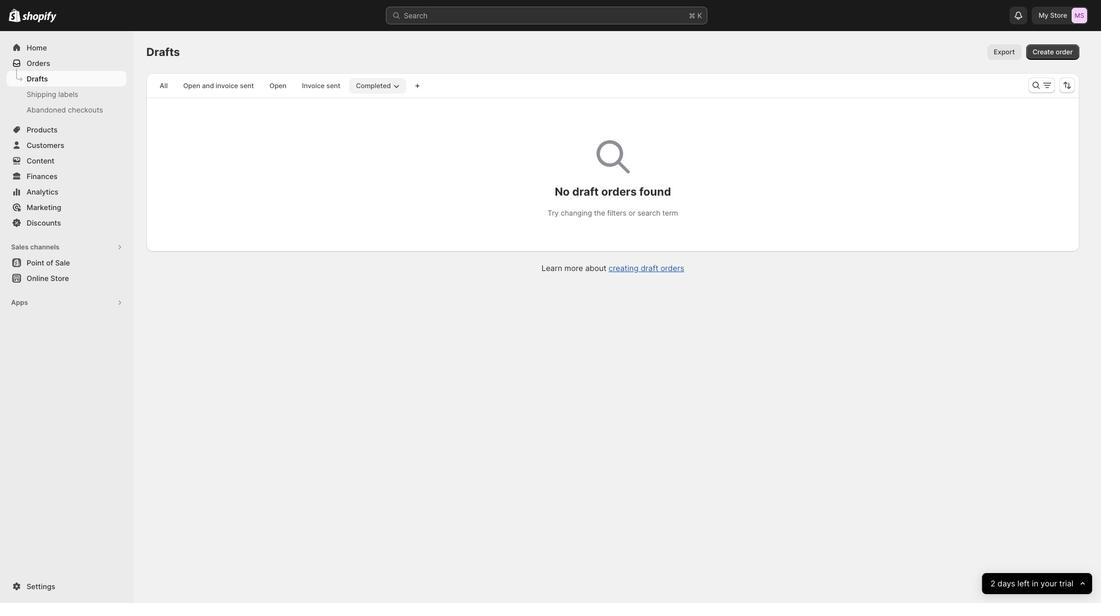 Task type: vqa. For each thing, say whether or not it's contained in the screenshot.
Sale
yes



Task type: locate. For each thing, give the bounding box(es) containing it.
draft
[[573, 185, 599, 199], [641, 264, 659, 273]]

more
[[565, 264, 583, 273]]

home link
[[7, 40, 126, 55]]

store down sale
[[51, 274, 69, 283]]

search
[[638, 209, 661, 217]]

open left the invoice
[[270, 82, 287, 90]]

store
[[1051, 11, 1068, 19], [51, 274, 69, 283]]

abandoned checkouts
[[27, 105, 103, 114]]

open left and
[[183, 82, 200, 90]]

1 vertical spatial draft
[[641, 264, 659, 273]]

order
[[1056, 48, 1073, 56]]

learn more about creating draft orders
[[542, 264, 685, 273]]

analytics link
[[7, 184, 126, 200]]

all link
[[153, 78, 174, 94]]

customers
[[27, 141, 64, 150]]

store right my
[[1051, 11, 1068, 19]]

of
[[46, 259, 53, 267]]

discounts
[[27, 219, 61, 227]]

open
[[183, 82, 200, 90], [270, 82, 287, 90]]

sales channels button
[[7, 240, 126, 255]]

orders
[[27, 59, 50, 68]]

invoice
[[302, 82, 325, 90]]

0 horizontal spatial orders
[[602, 185, 637, 199]]

export
[[994, 48, 1015, 56]]

open for open and invoice sent
[[183, 82, 200, 90]]

1 horizontal spatial store
[[1051, 11, 1068, 19]]

products
[[27, 125, 58, 134]]

customers link
[[7, 138, 126, 153]]

point of sale
[[27, 259, 70, 267]]

sent right the invoice
[[327, 82, 341, 90]]

try
[[548, 209, 559, 217]]

1 horizontal spatial orders
[[661, 264, 685, 273]]

2
[[991, 579, 996, 589]]

drafts
[[146, 45, 180, 59], [27, 74, 48, 83]]

apps
[[11, 298, 28, 307]]

content
[[27, 156, 54, 165]]

1 horizontal spatial draft
[[641, 264, 659, 273]]

orders link
[[7, 55, 126, 71]]

0 vertical spatial store
[[1051, 11, 1068, 19]]

store inside button
[[51, 274, 69, 283]]

⌘
[[689, 11, 696, 20]]

orders right creating
[[661, 264, 685, 273]]

2 days left in your trial button
[[983, 574, 1093, 595]]

1 vertical spatial drafts
[[27, 74, 48, 83]]

0 horizontal spatial draft
[[573, 185, 599, 199]]

discounts link
[[7, 215, 126, 231]]

found
[[640, 185, 671, 199]]

empty search results image
[[597, 140, 630, 174]]

creating draft orders link
[[609, 264, 685, 273]]

products link
[[7, 122, 126, 138]]

2 open from the left
[[270, 82, 287, 90]]

search
[[404, 11, 428, 20]]

orders up the "filters"
[[602, 185, 637, 199]]

changing
[[561, 209, 592, 217]]

draft right creating
[[641, 264, 659, 273]]

analytics
[[27, 188, 58, 196]]

sent
[[240, 82, 254, 90], [327, 82, 341, 90]]

2 days left in your trial
[[991, 579, 1074, 589]]

orders
[[602, 185, 637, 199], [661, 264, 685, 273]]

0 horizontal spatial sent
[[240, 82, 254, 90]]

shopify image
[[22, 11, 57, 23]]

drafts up all
[[146, 45, 180, 59]]

invoice sent link
[[296, 78, 347, 94]]

sent right invoice on the top left of the page
[[240, 82, 254, 90]]

channels
[[30, 243, 59, 251]]

creating
[[609, 264, 639, 273]]

days
[[998, 579, 1016, 589]]

0 horizontal spatial store
[[51, 274, 69, 283]]

settings link
[[7, 579, 126, 595]]

draft up changing
[[573, 185, 599, 199]]

or
[[629, 209, 636, 217]]

open link
[[263, 78, 293, 94]]

drafts down orders
[[27, 74, 48, 83]]

1 open from the left
[[183, 82, 200, 90]]

my store
[[1039, 11, 1068, 19]]

1 vertical spatial store
[[51, 274, 69, 283]]

0 vertical spatial orders
[[602, 185, 637, 199]]

1 horizontal spatial drafts
[[146, 45, 180, 59]]

online store
[[27, 274, 69, 283]]

marketing link
[[7, 200, 126, 215]]

1 horizontal spatial sent
[[327, 82, 341, 90]]

content link
[[7, 153, 126, 169]]

0 horizontal spatial open
[[183, 82, 200, 90]]

invoice
[[216, 82, 238, 90]]

1 horizontal spatial open
[[270, 82, 287, 90]]

apps button
[[7, 295, 126, 311]]

0 vertical spatial drafts
[[146, 45, 180, 59]]

tab list
[[151, 78, 409, 94]]

export button
[[988, 44, 1022, 60]]



Task type: describe. For each thing, give the bounding box(es) containing it.
0 vertical spatial draft
[[573, 185, 599, 199]]

my store image
[[1072, 8, 1088, 23]]

1 sent from the left
[[240, 82, 254, 90]]

point of sale button
[[0, 255, 133, 271]]

left
[[1018, 579, 1030, 589]]

settings
[[27, 582, 55, 591]]

online store button
[[0, 271, 133, 286]]

shipping labels link
[[7, 87, 126, 102]]

online
[[27, 274, 49, 283]]

open and invoice sent
[[183, 82, 254, 90]]

point of sale link
[[7, 255, 126, 271]]

no draft orders found
[[555, 185, 671, 199]]

all
[[160, 82, 168, 90]]

completed button
[[349, 78, 407, 94]]

create order link
[[1027, 44, 1080, 60]]

home
[[27, 43, 47, 52]]

in
[[1032, 579, 1039, 589]]

learn
[[542, 264, 563, 273]]

sale
[[55, 259, 70, 267]]

your
[[1041, 579, 1058, 589]]

tab list containing all
[[151, 78, 409, 94]]

and
[[202, 82, 214, 90]]

drafts link
[[7, 71, 126, 87]]

create order
[[1033, 48, 1073, 56]]

open for open
[[270, 82, 287, 90]]

store for online store
[[51, 274, 69, 283]]

open and invoice sent link
[[177, 78, 261, 94]]

store for my store
[[1051, 11, 1068, 19]]

1 vertical spatial orders
[[661, 264, 685, 273]]

shopify image
[[9, 9, 21, 22]]

⌘ k
[[689, 11, 703, 20]]

try changing the filters or search term
[[548, 209, 679, 217]]

online store link
[[7, 271, 126, 286]]

shipping
[[27, 90, 56, 99]]

sales channels
[[11, 243, 59, 251]]

marketing
[[27, 203, 61, 212]]

create
[[1033, 48, 1055, 56]]

checkouts
[[68, 105, 103, 114]]

0 horizontal spatial drafts
[[27, 74, 48, 83]]

2 sent from the left
[[327, 82, 341, 90]]

completed
[[356, 82, 391, 90]]

about
[[586, 264, 607, 273]]

trial
[[1060, 579, 1074, 589]]

filters
[[608, 209, 627, 217]]

no
[[555, 185, 570, 199]]

invoice sent
[[302, 82, 341, 90]]

labels
[[58, 90, 78, 99]]

point
[[27, 259, 44, 267]]

k
[[698, 11, 703, 20]]

shipping labels
[[27, 90, 78, 99]]

the
[[594, 209, 606, 217]]

finances
[[27, 172, 58, 181]]

finances link
[[7, 169, 126, 184]]

abandoned checkouts link
[[7, 102, 126, 118]]

term
[[663, 209, 679, 217]]

my
[[1039, 11, 1049, 19]]

sales
[[11, 243, 29, 251]]

abandoned
[[27, 105, 66, 114]]



